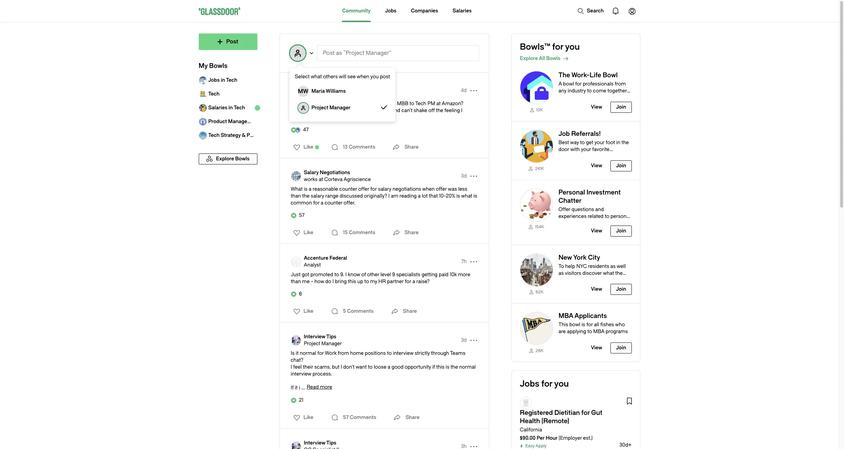 Task type: describe. For each thing, give the bounding box(es) containing it.
1 vertical spatial consulting
[[342, 91, 367, 97]]

2 vertical spatial mba
[[593, 329, 605, 335]]

to inside the personal investment chatter offer questions and experiences related to personal finance and investments
[[605, 213, 610, 219]]

project manager button
[[304, 341, 342, 348]]

jobs for jobs
[[385, 8, 397, 14]]

1 vertical spatial product
[[247, 133, 265, 138]]

21
[[299, 398, 303, 403]]

salaries link
[[453, 0, 472, 22]]

i right 'do'
[[333, 279, 334, 285]]

you for bowls™ for you
[[565, 42, 580, 52]]

you for jobs for you
[[554, 379, 569, 389]]

originally?
[[364, 193, 387, 199]]

range
[[325, 193, 339, 199]]

m w maria williams
[[298, 88, 346, 95]]

trajectory
[[370, 115, 392, 120]]

1 horizontal spatial normal
[[459, 364, 476, 370]]

scams,
[[314, 364, 331, 370]]

0 vertical spatial counter
[[339, 186, 357, 192]]

interview for interview tips
[[304, 440, 325, 446]]

2
[[312, 115, 315, 120]]

gut
[[591, 409, 603, 417]]

positions
[[365, 351, 386, 357]]

questions
[[572, 207, 594, 212]]

of inside just got promoted to 9. i know of other level 9 specialists getting paid 10k more than me - how do i bring this up to my hr partner for a raise?
[[361, 272, 366, 278]]

williams
[[326, 88, 346, 94]]

yrs
[[389, 101, 396, 107]]

a inside just got promoted to 9. i know of other level 9 specialists getting paid 10k more than me - how do i bring this up to my hr partner for a raise?
[[413, 279, 415, 285]]

are inside mba applicants this bowl is for all fishes who are applying to mba programs
[[559, 329, 566, 335]]

select what others will see when you post
[[295, 74, 390, 80]]

group
[[368, 91, 383, 97]]

to right want
[[368, 364, 373, 370]]

i left had
[[291, 108, 292, 114]]

of inside the work-life bowl a bowl for professionals from any industry to come together and discuss the day-to-day happenings of work-life.
[[587, 102, 591, 108]]

13
[[343, 144, 348, 150]]

interview for interview tips project manager
[[304, 334, 325, 340]]

0 horizontal spatial consulting
[[304, 84, 330, 90]]

what inside new york city to help nyc residents as well as visitors discover what the world's most popular city has to offer!
[[603, 270, 614, 276]]

dietitian
[[555, 409, 580, 417]]

comp
[[356, 115, 369, 120]]

personal investment chatter offer questions and experiences related to personal finance and investments
[[559, 189, 631, 226]]

fishes
[[600, 322, 614, 328]]

1 vertical spatial interview
[[291, 371, 311, 377]]

for up registered
[[541, 379, 553, 389]]

"project
[[343, 50, 365, 56]]

the
[[559, 71, 570, 79]]

come
[[593, 88, 606, 94]]

than inside just got promoted to 9. i know of other level 9 specialists getting paid 10k more than me - how do i bring this up to my hr partner for a raise?
[[291, 279, 301, 285]]

like for interview tips
[[304, 415, 313, 421]]

salaries for salaries in tech
[[208, 105, 227, 111]]

1 horizontal spatial interview
[[393, 351, 414, 357]]

image for bowl image for the work-life bowl
[[520, 71, 553, 104]]

for right common
[[313, 200, 320, 206]]

i left feel
[[291, 364, 292, 370]]

1 vertical spatial mba
[[559, 312, 573, 320]]

to up can't
[[410, 101, 414, 107]]

up
[[357, 279, 363, 285]]

7h
[[461, 259, 467, 265]]

15
[[343, 230, 348, 236]]

image for bowl image for mba applicants
[[520, 312, 553, 345]]

to left <2
[[377, 101, 382, 107]]

are inside what are your thoughts on post-mba to <2 yrs mbb to tech pm at amazon? i had a chance to join this role ~2 years ago, and can't shake off the feeling i "wasted" 2 years in terms of comp trajectory
[[304, 101, 311, 107]]

and inside the work-life bowl a bowl for professionals from any industry to come together and discuss the day-to-day happenings of work-life.
[[559, 95, 567, 101]]

shake
[[414, 108, 427, 114]]

this inside just got promoted to 9. i know of other level 9 specialists getting paid 10k more than me - how do i bring this up to my hr partner for a raise?
[[348, 279, 356, 285]]

for inside mba applicants this bowl is for all fishes who are applying to mba programs
[[587, 322, 593, 328]]

6
[[299, 291, 302, 297]]

search button
[[574, 4, 607, 18]]

my
[[370, 279, 377, 285]]

had
[[293, 108, 302, 114]]

and inside what are your thoughts on post-mba to <2 yrs mbb to tech pm at amazon? i had a chance to join this role ~2 years ago, and can't shake off the feeling i "wasted" 2 years in terms of comp trajectory
[[392, 108, 400, 114]]

comments for 13 comments
[[349, 144, 375, 150]]

1 vertical spatial counter
[[325, 200, 343, 206]]

project inside menu item
[[312, 105, 328, 111]]

28k link
[[520, 348, 553, 354]]

off
[[429, 108, 435, 114]]

a left the reasonable
[[309, 186, 312, 192]]

registered
[[520, 409, 553, 417]]

others
[[323, 74, 338, 80]]

the work-life bowl a bowl for professionals from any industry to come together and discuss the day-to-day happenings of work-life.
[[559, 71, 627, 108]]

tech inside salaries in tech link
[[234, 105, 245, 111]]

negotiations
[[320, 170, 350, 176]]

interview tips
[[304, 440, 336, 446]]

to right positions
[[387, 351, 392, 357]]

visitors
[[565, 270, 581, 276]]

i right 9.
[[346, 272, 347, 278]]

10-
[[439, 193, 446, 199]]

9.
[[340, 272, 344, 278]]

reasonable
[[313, 186, 338, 192]]

57 comments button
[[329, 411, 378, 425]]

to left join
[[325, 108, 330, 114]]

a down the reasonable
[[321, 200, 324, 206]]

0 vertical spatial years
[[367, 108, 380, 114]]

1 like from the top
[[304, 144, 313, 150]]

at inside salary negotiations works at corteva agriscience
[[319, 177, 323, 183]]

community
[[342, 8, 371, 14]]

10k
[[450, 272, 457, 278]]

loose
[[374, 364, 387, 370]]

easy apply
[[526, 444, 547, 449]]

image for post author image for consulting
[[291, 86, 301, 96]]

jobs link
[[385, 0, 397, 22]]

accenture
[[304, 255, 328, 261]]

analyst
[[304, 262, 321, 268]]

image for bowl image for new york city
[[520, 254, 553, 287]]

bowls™
[[520, 42, 550, 52]]

what are your thoughts on post-mba to <2 yrs mbb to tech pm at amazon? i had a chance to join this role ~2 years ago, and can't shake off the feeling i "wasted" 2 years in terms of comp trajectory
[[291, 101, 464, 120]]

in inside what are your thoughts on post-mba to <2 yrs mbb to tech pm at amazon? i had a chance to join this role ~2 years ago, and can't shake off the feeling i "wasted" 2 years in terms of comp trajectory
[[330, 115, 334, 120]]

i right feeling
[[461, 108, 463, 114]]

this inside what are your thoughts on post-mba to <2 yrs mbb to tech pm at amazon? i had a chance to join this role ~2 years ago, and can't shake off the feeling i "wasted" 2 years in terms of comp trajectory
[[341, 108, 349, 114]]

feel
[[293, 364, 302, 370]]

15 comments
[[343, 230, 375, 236]]

has
[[617, 277, 625, 283]]

consulting exit opportunities link
[[304, 84, 383, 91]]

57 for 57 comments
[[343, 415, 349, 421]]

a inside is it normal for work from home positions to interview strictly through teams chat? i feel their scams, but i don't want to loose a good opportunity if this is the normal interview process. if it i ...
[[388, 364, 390, 370]]

jobs for jobs for you
[[520, 379, 540, 389]]

image for post author image for salary
[[291, 171, 301, 182]]

like button for interview tips project manager
[[289, 412, 316, 424]]

1 offer from the left
[[358, 186, 369, 192]]

for up explore all bowls
[[552, 42, 564, 52]]

-
[[311, 279, 313, 285]]

(remote)
[[542, 418, 569, 425]]

hr
[[378, 279, 386, 285]]

1 vertical spatial it
[[295, 385, 298, 391]]

a left lot
[[418, 193, 421, 199]]

level
[[381, 272, 391, 278]]

bowl
[[603, 71, 618, 79]]

1 interview tips link from the top
[[304, 334, 342, 341]]

post as "project manager" button
[[317, 45, 479, 61]]

don't
[[343, 364, 355, 370]]

less
[[458, 186, 467, 192]]

0 vertical spatial product
[[208, 119, 227, 125]]

discussed
[[340, 193, 363, 199]]

5 comments
[[343, 309, 374, 314]]

life.
[[606, 102, 614, 108]]

in for jobs
[[221, 77, 225, 83]]

i right but
[[341, 364, 342, 370]]

154k link
[[520, 224, 553, 230]]

like button for salary negotiations works at corteva agriscience
[[289, 227, 316, 239]]

discuss
[[568, 95, 586, 101]]

my
[[199, 62, 208, 70]]

and up related
[[595, 207, 604, 212]]

the inside is it normal for work from home positions to interview strictly through teams chat? i feel their scams, but i don't want to loose a good opportunity if this is the normal interview process. if it i ...
[[451, 364, 458, 370]]

works inside consulting exit opportunities works at boston consulting group
[[304, 91, 318, 97]]

share button for 13 comments
[[391, 140, 419, 154]]

finance
[[559, 220, 576, 226]]

what for what is a reasonable counter offer for salary negotiations when offer was less than the salary range discussed originally? i am reading a lot that 10-20% is what is common for a counter offer.
[[291, 186, 303, 192]]

apply
[[536, 444, 547, 449]]

other
[[367, 272, 379, 278]]

manager inside interview tips project manager
[[322, 341, 342, 347]]

york
[[573, 254, 587, 261]]

tips for interview tips
[[326, 440, 336, 446]]

manager inside menu item
[[330, 105, 351, 111]]

select
[[295, 74, 310, 80]]

for inside is it normal for work from home positions to interview strictly through teams chat? i feel their scams, but i don't want to loose a good opportunity if this is the normal interview process. if it i ...
[[317, 351, 324, 357]]

agriscience
[[344, 177, 371, 183]]

what for what are your thoughts on post-mba to <2 yrs mbb to tech pm at amazon? i had a chance to join this role ~2 years ago, and can't shake off the feeling i "wasted" 2 years in terms of comp trajectory
[[291, 101, 303, 107]]

3d for salary negotiations works at corteva agriscience
[[461, 173, 467, 179]]

tech inside what are your thoughts on post-mba to <2 yrs mbb to tech pm at amazon? i had a chance to join this role ~2 years ago, and can't shake off the feeling i "wasted" 2 years in terms of comp trajectory
[[415, 101, 426, 107]]

1 horizontal spatial bowls
[[546, 56, 561, 61]]

companies
[[411, 8, 438, 14]]

post
[[323, 50, 335, 56]]

1 vertical spatial bowls
[[209, 62, 228, 70]]

hour
[[546, 436, 558, 441]]

when inside what is a reasonable counter offer for salary negotiations when offer was less than the salary range discussed originally? i am reading a lot that 10-20% is what is common for a counter offer.
[[422, 186, 435, 192]]

salaries in tech
[[208, 105, 245, 111]]

more inside just got promoted to 9. i know of other level 9 specialists getting paid 10k more than me - how do i bring this up to my hr partner for a raise?
[[458, 272, 470, 278]]

was
[[448, 186, 457, 192]]

popular
[[589, 277, 607, 283]]

project inside interview tips project manager
[[304, 341, 320, 347]]

your
[[312, 101, 322, 107]]

bowl inside the work-life bowl a bowl for professionals from any industry to come together and discuss the day-to-day happenings of work-life.
[[563, 81, 574, 87]]

from inside the work-life bowl a bowl for professionals from any industry to come together and discuss the day-to-day happenings of work-life.
[[615, 81, 626, 87]]

programs
[[606, 329, 628, 335]]

explore all bowls
[[520, 56, 561, 61]]

1 vertical spatial salary
[[311, 193, 324, 199]]

0 horizontal spatial years
[[316, 115, 329, 120]]

2 offer from the left
[[436, 186, 447, 192]]



Task type: vqa. For each thing, say whether or not it's contained in the screenshot.
M
yes



Task type: locate. For each thing, give the bounding box(es) containing it.
2 horizontal spatial mba
[[593, 329, 605, 335]]

counter up discussed
[[339, 186, 357, 192]]

share
[[405, 144, 419, 150], [405, 230, 419, 236], [403, 309, 417, 314], [406, 415, 420, 421]]

1 vertical spatial jobs
[[208, 77, 220, 83]]

what up had
[[291, 101, 303, 107]]

this up terms
[[341, 108, 349, 114]]

1 horizontal spatial in
[[229, 105, 233, 111]]

2 image for post author image from the top
[[291, 171, 301, 182]]

1 what from the top
[[291, 101, 303, 107]]

tech down jobs in tech on the left of the page
[[208, 91, 220, 97]]

a right had
[[303, 108, 306, 114]]

3d for interview tips project manager
[[461, 338, 467, 343]]

salaries in tech link
[[199, 101, 257, 115]]

1 vertical spatial as
[[610, 264, 616, 269]]

day-
[[596, 95, 606, 101]]

0 vertical spatial when
[[357, 74, 369, 80]]

the inside new york city to help nyc residents as well as visitors discover what the world's most popular city has to offer!
[[615, 270, 623, 276]]

in down join
[[330, 115, 334, 120]]

2 vertical spatial what
[[603, 270, 614, 276]]

what inside what is a reasonable counter offer for salary negotiations when offer was less than the salary range discussed originally? i am reading a lot that 10-20% is what is common for a counter offer.
[[291, 186, 303, 192]]

0 vertical spatial toogle identity image
[[289, 45, 306, 61]]

is it normal for work from home positions to interview strictly through teams chat? i feel their scams, but i don't want to loose a good opportunity if this is the normal interview process. if it i ...
[[291, 351, 476, 391]]

0 horizontal spatial offer
[[358, 186, 369, 192]]

1 vertical spatial toogle identity image
[[298, 103, 309, 114]]

1 vertical spatial what
[[461, 193, 472, 199]]

to right up at the bottom of page
[[364, 279, 369, 285]]

registered dietitian for gut health (remote) link
[[520, 409, 603, 425]]

4 like from the top
[[304, 415, 313, 421]]

for left gut on the right bottom of page
[[582, 409, 590, 417]]

2 horizontal spatial of
[[587, 102, 591, 108]]

0 horizontal spatial salaries
[[208, 105, 227, 111]]

0 vertical spatial you
[[565, 42, 580, 52]]

like button down 6
[[289, 306, 316, 317]]

3 like button from the top
[[289, 306, 316, 317]]

0 horizontal spatial when
[[357, 74, 369, 80]]

what inside what are your thoughts on post-mba to <2 yrs mbb to tech pm at amazon? i had a chance to join this role ~2 years ago, and can't shake off the feeling i "wasted" 2 years in terms of comp trajectory
[[291, 101, 303, 107]]

for up originally? on the top left
[[370, 186, 377, 192]]

1 vertical spatial years
[[316, 115, 329, 120]]

tech inside jobs in tech link
[[226, 77, 237, 83]]

2 image for bowl image from the top
[[520, 130, 553, 163]]

accenture federal analyst
[[304, 255, 347, 268]]

interview inside interview tips 'link'
[[304, 440, 325, 446]]

bring
[[335, 279, 347, 285]]

chatter
[[559, 197, 582, 205]]

0 horizontal spatial in
[[221, 77, 225, 83]]

in for salaries
[[229, 105, 233, 111]]

works inside salary negotiations works at corteva agriscience
[[304, 177, 318, 183]]

well
[[617, 264, 626, 269]]

1 horizontal spatial more
[[458, 272, 470, 278]]

3d up "teams"
[[461, 338, 467, 343]]

most
[[576, 277, 588, 283]]

1 vertical spatial salaries
[[208, 105, 227, 111]]

1 vertical spatial share button
[[392, 411, 420, 425]]

2 vertical spatial in
[[330, 115, 334, 120]]

1 vertical spatial 3d link
[[461, 337, 467, 344]]

3d up less
[[461, 173, 467, 179]]

0 vertical spatial as
[[336, 50, 342, 56]]

1 vertical spatial in
[[229, 105, 233, 111]]

3d link
[[461, 173, 467, 180], [461, 337, 467, 344]]

as left well
[[610, 264, 616, 269]]

just
[[291, 272, 301, 278]]

negotiations
[[393, 186, 421, 192]]

image for post author image left interview tips on the bottom of page
[[291, 442, 301, 449]]

1 horizontal spatial salaries
[[453, 8, 472, 14]]

image for post author image left salary
[[291, 171, 301, 182]]

image for post author image for accenture
[[291, 257, 301, 267]]

their
[[303, 364, 313, 370]]

tech inside tech link
[[208, 91, 220, 97]]

tips up project manager button
[[326, 334, 336, 340]]

like for salary negotiations
[[304, 230, 313, 236]]

this right if
[[436, 364, 445, 370]]

1 interview from the top
[[304, 334, 325, 340]]

share button
[[391, 140, 419, 154], [391, 226, 419, 240]]

any
[[559, 88, 567, 94]]

0 vertical spatial tips
[[326, 334, 336, 340]]

2 vertical spatial as
[[559, 270, 564, 276]]

1 horizontal spatial salary
[[378, 186, 391, 192]]

image for bowl image
[[520, 71, 553, 104], [520, 130, 553, 163], [520, 188, 553, 221], [520, 254, 553, 287], [520, 312, 553, 345]]

2 interview from the top
[[304, 440, 325, 446]]

3 like from the top
[[304, 309, 313, 314]]

mbb
[[397, 101, 408, 107]]

years up the 'trajectory'
[[367, 108, 380, 114]]

2 tips from the top
[[326, 440, 336, 446]]

0 vertical spatial at
[[319, 91, 323, 97]]

share button for 15 comments
[[391, 226, 419, 240]]

0 vertical spatial jobs
[[385, 8, 397, 14]]

opportunities
[[341, 84, 374, 90]]

2 horizontal spatial what
[[603, 270, 614, 276]]

1 vertical spatial are
[[559, 329, 566, 335]]

tech strategy & product link
[[199, 129, 265, 143]]

image for post author image up just
[[291, 257, 301, 267]]

2 works from the top
[[304, 177, 318, 183]]

personal
[[611, 213, 631, 219]]

more right 10k
[[458, 272, 470, 278]]

2 3d link from the top
[[461, 337, 467, 344]]

to inside mba applicants this bowl is for all fishes who are applying to mba programs
[[588, 329, 592, 335]]

1 than from the top
[[291, 193, 301, 199]]

and down yrs
[[392, 108, 400, 114]]

like up interview tips on the bottom of page
[[304, 415, 313, 421]]

mba up ~2 at the left top
[[365, 101, 376, 107]]

1 vertical spatial this
[[348, 279, 356, 285]]

10k
[[536, 108, 543, 112]]

4 image for bowl image from the top
[[520, 254, 553, 287]]

image for bowl image up 62k link
[[520, 254, 553, 287]]

years
[[367, 108, 380, 114], [316, 115, 329, 120]]

1 vertical spatial you
[[370, 74, 379, 80]]

5 image for post author image from the top
[[291, 442, 301, 449]]

to right has
[[626, 277, 631, 283]]

than inside what is a reasonable counter offer for salary negotiations when offer was less than the salary range discussed originally? i am reading a lot that 10-20% is what is common for a counter offer.
[[291, 193, 301, 199]]

this inside is it normal for work from home positions to interview strictly through teams chat? i feel their scams, but i don't want to loose a good opportunity if this is the normal interview process. if it i ...
[[436, 364, 445, 370]]

image for bowl image up 28k link
[[520, 312, 553, 345]]

mba down the all
[[593, 329, 605, 335]]

you left 'post'
[[370, 74, 379, 80]]

residents
[[588, 264, 609, 269]]

as down to
[[559, 270, 564, 276]]

as inside button
[[336, 50, 342, 56]]

from
[[615, 81, 626, 87], [338, 351, 349, 357]]

2 like from the top
[[304, 230, 313, 236]]

1 image for bowl image from the top
[[520, 71, 553, 104]]

at inside consulting exit opportunities works at boston consulting group
[[319, 91, 323, 97]]

is inside mba applicants this bowl is for all fishes who are applying to mba programs
[[582, 322, 585, 328]]

day
[[613, 95, 621, 101]]

salary up originally? on the top left
[[378, 186, 391, 192]]

this down know
[[348, 279, 356, 285]]

promoted
[[311, 272, 333, 278]]

share for yrs
[[405, 144, 419, 150]]

toogle identity image inside project manager menu item
[[298, 103, 309, 114]]

1 vertical spatial 3d
[[461, 338, 467, 343]]

tech up management
[[234, 105, 245, 111]]

tech up shake
[[415, 101, 426, 107]]

2 horizontal spatial in
[[330, 115, 334, 120]]

to
[[587, 88, 592, 94], [377, 101, 382, 107], [410, 101, 414, 107], [325, 108, 330, 114], [605, 213, 610, 219], [334, 272, 339, 278], [626, 277, 631, 283], [364, 279, 369, 285], [588, 329, 592, 335], [387, 351, 392, 357], [368, 364, 373, 370]]

0 horizontal spatial salary
[[311, 193, 324, 199]]

just got promoted to 9. i know of other level 9 specialists getting paid 10k more than me - how do i bring this up to my hr partner for a raise?
[[291, 272, 470, 285]]

i
[[299, 385, 300, 391]]

0 horizontal spatial interview
[[291, 371, 311, 377]]

the inside what is a reasonable counter offer for salary negotiations when offer was less than the salary range discussed originally? i am reading a lot that 10-20% is what is common for a counter offer.
[[302, 193, 310, 199]]

that
[[429, 193, 438, 199]]

experiences
[[559, 213, 587, 219]]

like button down 47 at the top left of the page
[[289, 142, 316, 153]]

process.
[[313, 371, 332, 377]]

works down salary
[[304, 177, 318, 183]]

0 vertical spatial from
[[615, 81, 626, 87]]

0 horizontal spatial what
[[311, 74, 322, 80]]

2 vertical spatial this
[[436, 364, 445, 370]]

1 3d from the top
[[461, 173, 467, 179]]

3 image for post author image from the top
[[291, 257, 301, 267]]

tech link
[[199, 87, 257, 101]]

0 vertical spatial manager
[[330, 105, 351, 111]]

to up investments
[[605, 213, 610, 219]]

image for bowl image up 10k link on the top right
[[520, 71, 553, 104]]

like button down 21
[[289, 412, 316, 424]]

1 horizontal spatial mba
[[559, 312, 573, 320]]

i inside what is a reasonable counter offer for salary negotiations when offer was less than the salary range discussed originally? i am reading a lot that 10-20% is what is common for a counter offer.
[[388, 193, 390, 199]]

1 horizontal spatial what
[[461, 193, 472, 199]]

when right see
[[357, 74, 369, 80]]

3d link for salary negotiations works at corteva agriscience
[[461, 173, 467, 180]]

consulting
[[304, 84, 330, 90], [342, 91, 367, 97]]

to right applying
[[588, 329, 592, 335]]

0 vertical spatial 3d link
[[461, 173, 467, 180]]

what down less
[[461, 193, 472, 199]]

city
[[608, 277, 616, 283]]

for up industry
[[575, 81, 582, 87]]

investments
[[587, 220, 615, 226]]

0 vertical spatial it
[[296, 351, 299, 357]]

0 horizontal spatial more
[[320, 385, 332, 390]]

0 vertical spatial in
[[221, 77, 225, 83]]

5 image for bowl image from the top
[[520, 312, 553, 345]]

2 vertical spatial at
[[319, 177, 323, 183]]

3 image for bowl image from the top
[[520, 188, 553, 221]]

m
[[298, 88, 303, 95]]

share for level
[[403, 309, 417, 314]]

1 tips from the top
[[326, 334, 336, 340]]

of left work- at the top of the page
[[587, 102, 591, 108]]

offer up the 10-
[[436, 186, 447, 192]]

1 works from the top
[[304, 91, 318, 97]]

tech left strategy
[[208, 133, 220, 138]]

comments for 57 comments
[[350, 415, 376, 421]]

interview tips project manager
[[304, 334, 342, 347]]

1 horizontal spatial consulting
[[342, 91, 367, 97]]

for inside the work-life bowl a bowl for professionals from any industry to come together and discuss the day-to-day happenings of work-life.
[[575, 81, 582, 87]]

interview tips link
[[304, 334, 342, 341], [304, 440, 339, 447]]

for left the all
[[587, 322, 593, 328]]

like down me
[[304, 309, 313, 314]]

for inside just got promoted to 9. i know of other level 9 specialists getting paid 10k more than me - how do i bring this up to my hr partner for a raise?
[[405, 279, 411, 285]]

62k link
[[520, 289, 553, 295]]

1 vertical spatial project
[[304, 341, 320, 347]]

bowl inside mba applicants this bowl is for all fishes who are applying to mba programs
[[570, 322, 580, 328]]

companies link
[[411, 0, 438, 22]]

when
[[357, 74, 369, 80], [422, 186, 435, 192]]

from inside is it normal for work from home positions to interview strictly through teams chat? i feel their scams, but i don't want to loose a good opportunity if this is the normal interview process. if it i ...
[[338, 351, 349, 357]]

0 vertical spatial project
[[312, 105, 328, 111]]

1 vertical spatial at
[[436, 101, 441, 107]]

easy
[[526, 444, 535, 449]]

feeling
[[445, 108, 460, 114]]

image for bowl image up 241k link
[[520, 130, 553, 163]]

image for bowl image for personal investment chatter
[[520, 188, 553, 221]]

image for post author image left w
[[291, 86, 301, 96]]

accenture federal link
[[304, 255, 347, 262]]

it
[[296, 351, 299, 357], [295, 385, 298, 391]]

from up together
[[615, 81, 626, 87]]

project manager menu item
[[295, 100, 390, 116]]

ago,
[[381, 108, 391, 114]]

3d link up less
[[461, 173, 467, 180]]

4 like button from the top
[[289, 412, 316, 424]]

2 interview tips link from the top
[[304, 440, 339, 447]]

me
[[302, 279, 310, 285]]

professionals
[[583, 81, 614, 87]]

1 vertical spatial when
[[422, 186, 435, 192]]

consulting up your
[[304, 84, 330, 90]]

5
[[343, 309, 346, 314]]

of inside what are your thoughts on post-mba to <2 yrs mbb to tech pm at amazon? i had a chance to join this role ~2 years ago, and can't shake off the feeling i "wasted" 2 years in terms of comp trajectory
[[350, 115, 354, 120]]

the up has
[[615, 270, 623, 276]]

~2
[[360, 108, 366, 114]]

interview up good
[[393, 351, 414, 357]]

the right the off
[[436, 108, 443, 114]]

1 vertical spatial tips
[[326, 440, 336, 446]]

2 than from the top
[[291, 279, 301, 285]]

the down "teams"
[[451, 364, 458, 370]]

a left good
[[388, 364, 390, 370]]

specialists
[[396, 272, 420, 278]]

offer
[[559, 207, 570, 212]]

more right read
[[320, 385, 332, 390]]

0 horizontal spatial jobs
[[208, 77, 220, 83]]

a
[[559, 81, 562, 87]]

tech inside tech strategy & product link
[[208, 133, 220, 138]]

1 horizontal spatial product
[[247, 133, 265, 138]]

you up dietitian
[[554, 379, 569, 389]]

1 horizontal spatial from
[[615, 81, 626, 87]]

interview inside interview tips project manager
[[304, 334, 325, 340]]

1 vertical spatial works
[[304, 177, 318, 183]]

0 vertical spatial salary
[[378, 186, 391, 192]]

jobs up registered
[[520, 379, 540, 389]]

explore all bowls link
[[520, 55, 640, 63]]

this
[[559, 322, 568, 328]]

1 vertical spatial what
[[291, 186, 303, 192]]

works
[[304, 91, 318, 97], [304, 177, 318, 183]]

62k
[[536, 290, 544, 295]]

federal
[[330, 255, 347, 261]]

0 vertical spatial bowls
[[546, 56, 561, 61]]

57 inside button
[[343, 415, 349, 421]]

for inside registered dietitian for gut health (remote) california $90.00 per hour (employer est.)
[[582, 409, 590, 417]]

it right is at the left of the page
[[296, 351, 299, 357]]

1 vertical spatial share button
[[391, 226, 419, 240]]

like button
[[289, 142, 316, 153], [289, 227, 316, 239], [289, 306, 316, 317], [289, 412, 316, 424]]

is inside is it normal for work from home positions to interview strictly through teams chat? i feel their scams, but i don't want to loose a good opportunity if this is the normal interview process. if it i ...
[[446, 364, 450, 370]]

the inside what are your thoughts on post-mba to <2 yrs mbb to tech pm at amazon? i had a chance to join this role ~2 years ago, and can't shake off the feeling i "wasted" 2 years in terms of comp trajectory
[[436, 108, 443, 114]]

image for post author image
[[291, 86, 301, 96], [291, 171, 301, 182], [291, 257, 301, 267], [291, 335, 301, 346], [291, 442, 301, 449]]

0 vertical spatial of
[[587, 102, 591, 108]]

1 like button from the top
[[289, 142, 316, 153]]

the inside the work-life bowl a bowl for professionals from any industry to come together and discuss the day-to-day happenings of work-life.
[[587, 95, 594, 101]]

0 horizontal spatial normal
[[300, 351, 316, 357]]

than down just
[[291, 279, 301, 285]]

help
[[565, 264, 575, 269]]

57 for 57
[[299, 213, 305, 218]]

2 horizontal spatial as
[[610, 264, 616, 269]]

salary down the reasonable
[[311, 193, 324, 199]]

tips for interview tips project manager
[[326, 334, 336, 340]]

1 image for post author image from the top
[[291, 86, 301, 96]]

1 horizontal spatial 57
[[343, 415, 349, 421]]

to inside the work-life bowl a bowl for professionals from any industry to come together and discuss the day-to-day happenings of work-life.
[[587, 88, 592, 94]]

jobs for jobs in tech
[[208, 77, 220, 83]]

1 horizontal spatial offer
[[436, 186, 447, 192]]

share button for 57 comments
[[392, 411, 420, 425]]

1 vertical spatial 57
[[343, 415, 349, 421]]

2 what from the top
[[291, 186, 303, 192]]

2 vertical spatial of
[[361, 272, 366, 278]]

than up common
[[291, 193, 301, 199]]

pm
[[428, 101, 435, 107]]

chance
[[307, 108, 324, 114]]

0 horizontal spatial mba
[[365, 101, 376, 107]]

0 horizontal spatial product
[[208, 119, 227, 125]]

3d link for interview tips project manager
[[461, 337, 467, 344]]

0 vertical spatial than
[[291, 193, 301, 199]]

mba inside what are your thoughts on post-mba to <2 yrs mbb to tech pm at amazon? i had a chance to join this role ~2 years ago, and can't shake off the feeling i "wasted" 2 years in terms of comp trajectory
[[365, 101, 376, 107]]

2 like button from the top
[[289, 227, 316, 239]]

like up accenture
[[304, 230, 313, 236]]

5 comments button
[[329, 305, 375, 319]]

toogle identity element
[[298, 86, 309, 97]]

4 image for post author image from the top
[[291, 335, 301, 346]]

from right the work
[[338, 351, 349, 357]]

when up lot
[[422, 186, 435, 192]]

jobs in tech
[[208, 77, 237, 83]]

this
[[341, 108, 349, 114], [348, 279, 356, 285], [436, 364, 445, 370]]

mba up this
[[559, 312, 573, 320]]

1 vertical spatial normal
[[459, 364, 476, 370]]

interview down feel
[[291, 371, 311, 377]]

toogle identity image
[[289, 45, 306, 61], [298, 103, 309, 114]]

tips inside interview tips project manager
[[326, 334, 336, 340]]

for down project manager button
[[317, 351, 324, 357]]

of up up at the bottom of page
[[361, 272, 366, 278]]

like button up accenture
[[289, 227, 316, 239]]

in up tech link
[[221, 77, 225, 83]]

for
[[552, 42, 564, 52], [575, 81, 582, 87], [370, 186, 377, 192], [313, 200, 320, 206], [405, 279, 411, 285], [587, 322, 593, 328], [317, 351, 324, 357], [541, 379, 553, 389], [582, 409, 590, 417]]

1 3d link from the top
[[461, 173, 467, 180]]

comments for 15 comments
[[349, 230, 375, 236]]

work
[[325, 351, 337, 357]]

tips
[[326, 334, 336, 340], [326, 440, 336, 446]]

0 vertical spatial bowl
[[563, 81, 574, 87]]

0 horizontal spatial are
[[304, 101, 311, 107]]

to left 9.
[[334, 272, 339, 278]]

image for post author image for interview
[[291, 335, 301, 346]]

comments for 5 comments
[[347, 309, 374, 314]]

1 vertical spatial interview tips link
[[304, 440, 339, 447]]

you
[[565, 42, 580, 52], [370, 74, 379, 80], [554, 379, 569, 389]]

at inside what are your thoughts on post-mba to <2 yrs mbb to tech pm at amazon? i had a chance to join this role ~2 years ago, and can't shake off the feeling i "wasted" 2 years in terms of comp trajectory
[[436, 101, 441, 107]]

bowl up applying
[[570, 322, 580, 328]]

&
[[242, 133, 246, 138]]

0 vertical spatial interview
[[393, 351, 414, 357]]

years right the 2
[[316, 115, 329, 120]]

what up common
[[291, 186, 303, 192]]

the up common
[[302, 193, 310, 199]]

post as "project manager"
[[323, 50, 391, 56]]

what is a reasonable counter offer for salary negotiations when offer was less than the salary range discussed originally? i am reading a lot that 10-20% is what is common for a counter offer.
[[291, 186, 477, 206]]

works right m
[[304, 91, 318, 97]]

a down specialists
[[413, 279, 415, 285]]

as right post on the top left of the page
[[336, 50, 342, 56]]

share for when
[[405, 230, 419, 236]]

my bowls
[[199, 62, 228, 70]]

2 3d from the top
[[461, 338, 467, 343]]

amazon?
[[442, 101, 464, 107]]

and down the any
[[559, 95, 567, 101]]

0 vertical spatial consulting
[[304, 84, 330, 90]]

0 vertical spatial salaries
[[453, 8, 472, 14]]

to inside new york city to help nyc residents as well as visitors discover what the world's most popular city has to offer!
[[626, 277, 631, 283]]

bowls up jobs in tech on the left of the page
[[209, 62, 228, 70]]

counter
[[339, 186, 357, 192], [325, 200, 343, 206]]

1 horizontal spatial are
[[559, 329, 566, 335]]

consulting down opportunities on the top
[[342, 91, 367, 97]]

0 vertical spatial interview tips link
[[304, 334, 342, 341]]

what inside what is a reasonable counter offer for salary negotiations when offer was less than the salary range discussed originally? i am reading a lot that 10-20% is what is common for a counter offer.
[[461, 193, 472, 199]]

0 vertical spatial share button
[[389, 305, 417, 319]]

like button for accenture federal analyst
[[289, 306, 316, 317]]

0 vertical spatial this
[[341, 108, 349, 114]]

1 share button from the top
[[391, 140, 419, 154]]

teams
[[450, 351, 466, 357]]

0 horizontal spatial bowls
[[209, 62, 228, 70]]

1 vertical spatial manager
[[322, 341, 342, 347]]

0 vertical spatial normal
[[300, 351, 316, 357]]

a inside what are your thoughts on post-mba to <2 yrs mbb to tech pm at amazon? i had a chance to join this role ~2 years ago, and can't shake off the feeling i "wasted" 2 years in terms of comp trajectory
[[303, 108, 306, 114]]

0 vertical spatial 3d
[[461, 173, 467, 179]]

0 vertical spatial what
[[291, 101, 303, 107]]

if
[[432, 364, 435, 370]]

explore
[[520, 56, 538, 61]]

like for accenture federal
[[304, 309, 313, 314]]

offer down agriscience
[[358, 186, 369, 192]]

30d+
[[620, 443, 632, 448]]

mba applicants this bowl is for all fishes who are applying to mba programs
[[559, 312, 628, 335]]

are left your
[[304, 101, 311, 107]]

salaries for salaries
[[453, 8, 472, 14]]

tips down 57 comments button
[[326, 440, 336, 446]]

share button for 5 comments
[[389, 305, 417, 319]]

2 share button from the top
[[391, 226, 419, 240]]

image for bowl image for job referrals!
[[520, 130, 553, 163]]

in down tech link
[[229, 105, 233, 111]]

2 horizontal spatial jobs
[[520, 379, 540, 389]]

comments inside button
[[347, 309, 374, 314]]

image for post author image up is at the left of the page
[[291, 335, 301, 346]]

and down experiences
[[577, 220, 585, 226]]



